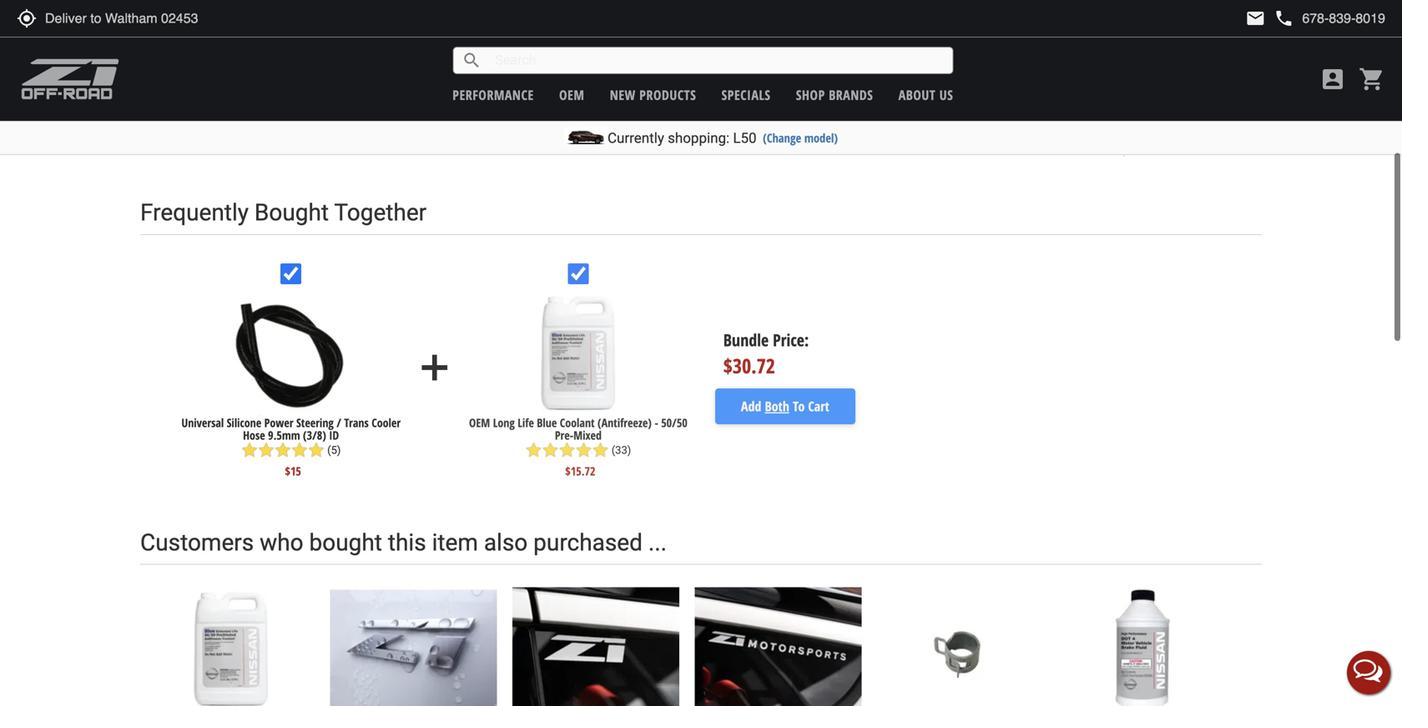 Task type: vqa. For each thing, say whether or not it's contained in the screenshot.
gauge related to Greddy Sirius Meter 74mm Fuel Pressure Gauge
no



Task type: describe. For each thing, give the bounding box(es) containing it.
universal silicone power steering / trans cooler hose 9.5mm (3/8) id star star star star star (5) $15
[[181, 415, 401, 480]]

click
[[711, 36, 737, 51]]

cooler
[[372, 415, 401, 431]]

(change model) link
[[763, 130, 838, 146]]

3 star from the left
[[275, 442, 291, 459]]

brands
[[829, 86, 873, 104]]

life
[[518, 415, 534, 431]]

here
[[741, 34, 767, 52]]

0 vertical spatial full
[[669, 0, 687, 13]]

customers
[[140, 529, 254, 557]]

bundle
[[724, 329, 769, 352]]

z1 motorsports offers a full line of universal and custom molded silicone hoses for the various nissan and infiniti models that will be the last hoses you will ever have to purchase. to view our full line of z1 silicone products click
[[526, 0, 1089, 51]]

model)
[[804, 130, 838, 146]]

account_box link
[[1315, 66, 1351, 93]]

bundle price: $30.72
[[724, 329, 809, 380]]

0 horizontal spatial line
[[547, 36, 567, 51]]

...
[[648, 529, 667, 557]]

infiniti
[[595, 16, 631, 32]]

z1 motorsports logo image
[[21, 58, 120, 100]]

l50
[[733, 130, 757, 146]]

oem long life blue coolant (antifreeze) - 50/50 pre-mixed star star star star star (33) $15.72
[[469, 415, 688, 480]]

purchase.
[[959, 16, 1018, 32]]

-
[[655, 415, 658, 431]]

blue
[[537, 415, 557, 431]]

add
[[414, 347, 456, 389]]

together
[[334, 199, 427, 227]]

0 vertical spatial the
[[1015, 0, 1034, 13]]

1 will from the left
[[708, 16, 727, 32]]

shop brands link
[[796, 86, 873, 104]]

(change
[[763, 130, 801, 146]]

1 horizontal spatial z1
[[586, 36, 602, 51]]

for
[[996, 0, 1012, 13]]

frequently
[[140, 199, 249, 227]]

shop brands
[[796, 86, 873, 104]]

customers who bought this item also purchased ...
[[140, 529, 667, 557]]

offers
[[621, 0, 655, 13]]

2 star from the left
[[258, 442, 275, 459]]

ever
[[883, 16, 908, 32]]

2 will from the left
[[860, 16, 879, 32]]

various
[[1038, 0, 1080, 13]]

shopping_cart
[[1359, 66, 1386, 93]]

that
[[682, 16, 704, 32]]

bought
[[309, 529, 382, 557]]

mail link
[[1246, 8, 1266, 28]]

silicone
[[227, 415, 261, 431]]

0 horizontal spatial and
[[569, 16, 592, 32]]

currently shopping: l50 (change model)
[[608, 130, 838, 146]]

8 star from the left
[[559, 442, 576, 459]]

0 vertical spatial of
[[714, 0, 726, 13]]

0 vertical spatial line
[[690, 0, 711, 13]]

6 star from the left
[[525, 442, 542, 459]]

have
[[912, 16, 940, 32]]

cart
[[808, 398, 829, 416]]

performance link
[[453, 86, 534, 104]]

mixed
[[574, 428, 602, 444]]

our
[[1069, 16, 1089, 32]]

5 star from the left
[[308, 442, 325, 459]]

1 vertical spatial products
[[640, 86, 696, 104]]

phone link
[[1274, 8, 1386, 28]]

price:
[[773, 329, 809, 352]]

phone
[[1274, 8, 1294, 28]]

new products link
[[610, 86, 696, 104]]

item
[[432, 529, 478, 557]]

oem for oem
[[559, 86, 585, 104]]

id
[[329, 428, 339, 444]]

steering
[[296, 415, 334, 431]]

about us link
[[899, 86, 953, 104]]

universal
[[181, 415, 224, 431]]

0 vertical spatial and
[[786, 0, 808, 13]]

shopping:
[[668, 130, 730, 146]]

a
[[659, 0, 666, 13]]

power
[[264, 415, 293, 431]]



Task type: locate. For each thing, give the bounding box(es) containing it.
Search search field
[[482, 48, 953, 73]]

account_box
[[1320, 66, 1346, 93]]

will up click at the right top
[[708, 16, 727, 32]]

0 vertical spatial to
[[1021, 16, 1035, 32]]

to
[[1021, 16, 1035, 32], [793, 398, 805, 416]]

us
[[940, 86, 953, 104]]

silicone up have
[[908, 0, 953, 13]]

1 horizontal spatial oem
[[559, 86, 585, 104]]

products down that
[[654, 36, 707, 51]]

1 horizontal spatial of
[[714, 0, 726, 13]]

view
[[1039, 16, 1066, 32]]

universal
[[730, 0, 782, 13]]

the
[[1015, 0, 1034, 13], [750, 16, 768, 32]]

long
[[493, 415, 515, 431]]

specials link
[[722, 86, 771, 104]]

last
[[772, 16, 793, 32]]

1 vertical spatial hoses
[[796, 16, 831, 32]]

$15
[[285, 464, 301, 480]]

1 horizontal spatial and
[[786, 0, 808, 13]]

7 star from the left
[[542, 442, 559, 459]]

line down nissan
[[547, 36, 567, 51]]

(5)
[[327, 445, 341, 457]]

about
[[899, 86, 936, 104]]

z1
[[526, 0, 541, 13], [586, 36, 602, 51]]

line
[[690, 0, 711, 13], [547, 36, 567, 51]]

$30.72
[[724, 353, 775, 380]]

coolant
[[560, 415, 595, 431]]

(3/8)
[[303, 428, 326, 444]]

1 vertical spatial full
[[526, 36, 543, 51]]

1 horizontal spatial the
[[1015, 0, 1034, 13]]

performance
[[453, 86, 534, 104]]

1 vertical spatial of
[[571, 36, 583, 51]]

(33)
[[612, 445, 631, 457]]

0 vertical spatial z1
[[526, 0, 541, 13]]

1 vertical spatial z1
[[586, 36, 602, 51]]

currently
[[608, 130, 664, 146]]

specials
[[722, 86, 771, 104]]

/
[[337, 415, 341, 431]]

motorsports
[[545, 0, 618, 13]]

molded
[[860, 0, 905, 13]]

50/50
[[661, 415, 688, 431]]

both
[[765, 398, 789, 416]]

models
[[634, 16, 678, 32]]

you
[[835, 16, 857, 32]]

$15.72
[[565, 464, 596, 480]]

star
[[241, 442, 258, 459], [258, 442, 275, 459], [275, 442, 291, 459], [291, 442, 308, 459], [308, 442, 325, 459], [525, 442, 542, 459], [542, 442, 559, 459], [559, 442, 576, 459], [576, 442, 592, 459], [592, 442, 609, 459]]

to inside z1 motorsports offers a full line of universal and custom molded silicone hoses for the various nissan and infiniti models that will be the last hoses you will ever have to purchase. to view our full line of z1 silicone products click
[[1021, 16, 1035, 32]]

None checkbox
[[568, 264, 589, 284]]

new products
[[610, 86, 696, 104]]

also
[[484, 529, 528, 557]]

1 horizontal spatial will
[[860, 16, 879, 32]]

trans
[[344, 415, 369, 431]]

to left view
[[1021, 16, 1035, 32]]

oem left the new
[[559, 86, 585, 104]]

nissan
[[526, 16, 566, 32]]

1 vertical spatial to
[[793, 398, 805, 416]]

here .
[[741, 34, 771, 52]]

0 horizontal spatial z1
[[526, 0, 541, 13]]

1 vertical spatial the
[[750, 16, 768, 32]]

to
[[944, 16, 956, 32]]

z1 down the infiniti
[[586, 36, 602, 51]]

will
[[708, 16, 727, 32], [860, 16, 879, 32]]

0 horizontal spatial the
[[750, 16, 768, 32]]

my_location
[[17, 8, 37, 28]]

1 vertical spatial silicone
[[606, 36, 650, 51]]

the down universal
[[750, 16, 768, 32]]

add both to cart
[[741, 398, 829, 416]]

oem left long
[[469, 415, 490, 431]]

frequently bought together
[[140, 199, 427, 227]]

of
[[714, 0, 726, 13], [571, 36, 583, 51]]

0 horizontal spatial of
[[571, 36, 583, 51]]

pre-
[[555, 428, 574, 444]]

products right the new
[[640, 86, 696, 104]]

of down motorsports
[[571, 36, 583, 51]]

(antifreeze)
[[598, 415, 652, 431]]

z1 up nissan
[[526, 0, 541, 13]]

1 star from the left
[[241, 442, 258, 459]]

None checkbox
[[281, 264, 301, 284]]

and up last
[[786, 0, 808, 13]]

1 vertical spatial oem
[[469, 415, 490, 431]]

line up that
[[690, 0, 711, 13]]

hose
[[243, 428, 265, 444]]

add
[[741, 398, 762, 416]]

.
[[767, 36, 771, 51]]

to left cart
[[793, 398, 805, 416]]

9 star from the left
[[576, 442, 592, 459]]

hoses down custom
[[796, 16, 831, 32]]

this
[[388, 529, 426, 557]]

silicone down the infiniti
[[606, 36, 650, 51]]

products inside z1 motorsports offers a full line of universal and custom molded silicone hoses for the various nissan and infiniti models that will be the last hoses you will ever have to purchase. to view our full line of z1 silicone products click
[[654, 36, 707, 51]]

shop
[[796, 86, 825, 104]]

0 vertical spatial products
[[654, 36, 707, 51]]

hoses up purchase.
[[957, 0, 992, 13]]

full down nissan
[[526, 36, 543, 51]]

1 horizontal spatial hoses
[[957, 0, 992, 13]]

mail phone
[[1246, 8, 1294, 28]]

oem for oem long life blue coolant (antifreeze) - 50/50 pre-mixed star star star star star (33) $15.72
[[469, 415, 490, 431]]

oem inside oem long life blue coolant (antifreeze) - 50/50 pre-mixed star star star star star (33) $15.72
[[469, 415, 490, 431]]

1 horizontal spatial to
[[1021, 16, 1035, 32]]

be
[[731, 16, 746, 32]]

full
[[669, 0, 687, 13], [526, 36, 543, 51]]

silicone
[[908, 0, 953, 13], [606, 36, 650, 51]]

custom
[[812, 0, 856, 13]]

new
[[610, 86, 636, 104]]

0 vertical spatial oem
[[559, 86, 585, 104]]

0 horizontal spatial full
[[526, 36, 543, 51]]

1 vertical spatial and
[[569, 16, 592, 32]]

0 vertical spatial silicone
[[908, 0, 953, 13]]

bought
[[255, 199, 329, 227]]

about us
[[899, 86, 953, 104]]

who
[[260, 529, 303, 557]]

mail
[[1246, 8, 1266, 28]]

1 horizontal spatial silicone
[[908, 0, 953, 13]]

0 horizontal spatial silicone
[[606, 36, 650, 51]]

1 horizontal spatial full
[[669, 0, 687, 13]]

0 horizontal spatial hoses
[[796, 16, 831, 32]]

the right the 'for'
[[1015, 0, 1034, 13]]

purchased
[[534, 529, 643, 557]]

of left universal
[[714, 0, 726, 13]]

shopping_cart link
[[1355, 66, 1386, 93]]

1 vertical spatial line
[[547, 36, 567, 51]]

0 horizontal spatial oem
[[469, 415, 490, 431]]

0 horizontal spatial to
[[793, 398, 805, 416]]

0 horizontal spatial will
[[708, 16, 727, 32]]

1 horizontal spatial line
[[690, 0, 711, 13]]

hoses
[[957, 0, 992, 13], [796, 16, 831, 32]]

0 vertical spatial hoses
[[957, 0, 992, 13]]

4 star from the left
[[291, 442, 308, 459]]

10 star from the left
[[592, 442, 609, 459]]

and down motorsports
[[569, 16, 592, 32]]

oem link
[[559, 86, 585, 104]]

search
[[462, 50, 482, 71]]

9.5mm
[[268, 428, 300, 444]]

and
[[786, 0, 808, 13], [569, 16, 592, 32]]

full right a
[[669, 0, 687, 13]]

products
[[654, 36, 707, 51], [640, 86, 696, 104]]

will down molded
[[860, 16, 879, 32]]



